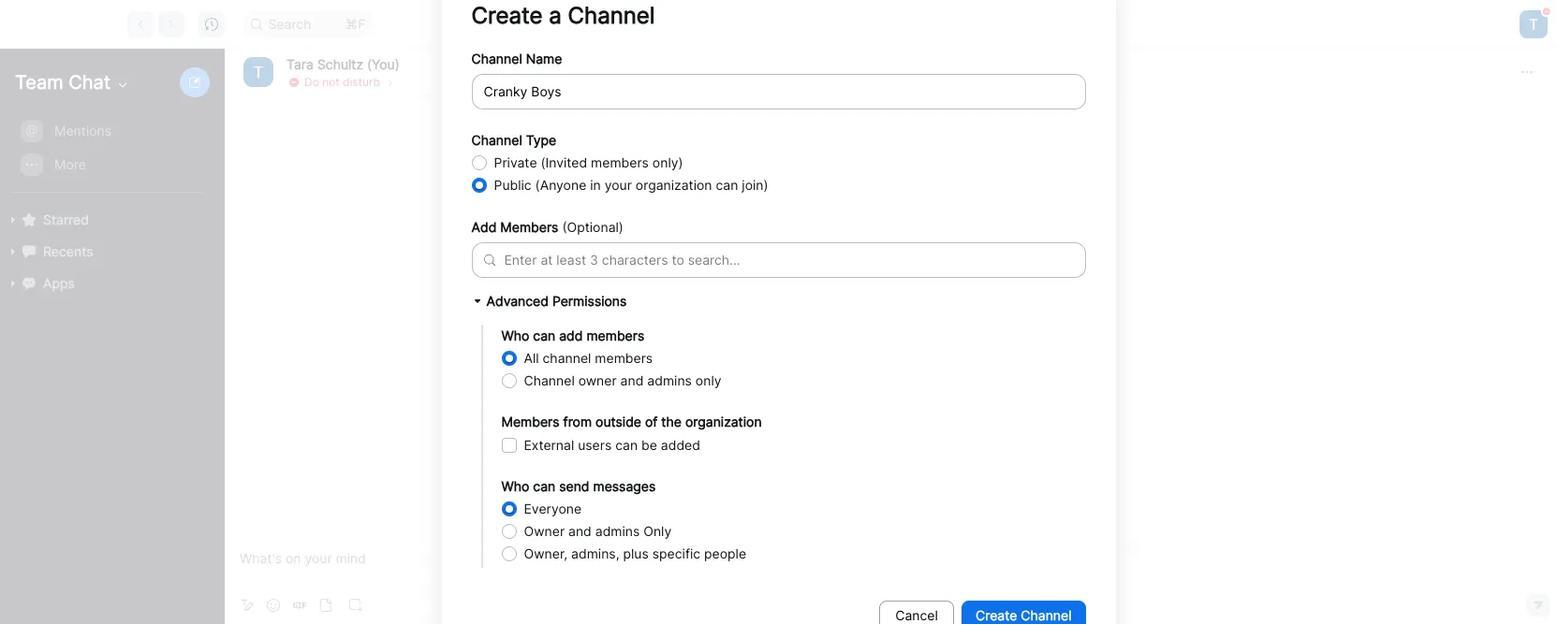 Task type: vqa. For each thing, say whether or not it's contained in the screenshot.
TREE containing Mentions
yes



Task type: describe. For each thing, give the bounding box(es) containing it.
the
[[661, 413, 682, 429]]

to
[[672, 252, 684, 268]]

who can send messages
[[501, 478, 656, 494]]

0 horizontal spatial and
[[568, 523, 592, 539]]

create a channel
[[471, 1, 655, 29]]

1 vertical spatial members
[[587, 327, 645, 343]]

name
[[526, 50, 562, 66]]

all channel members
[[524, 350, 653, 366]]

Who can send message, Owner, admins, plus specific people button
[[501, 547, 516, 562]]

channel owner and admins only
[[524, 372, 722, 388]]

home button
[[603, 0, 673, 48]]

everyone
[[524, 501, 582, 517]]

new image
[[189, 77, 200, 88]]

chevron right small image
[[385, 77, 396, 88]]

group inside tree
[[0, 114, 215, 193]]

channel for channel type
[[471, 132, 522, 147]]

who for who can add members
[[501, 327, 529, 343]]

who can add members
[[501, 327, 645, 343]]

users
[[578, 437, 612, 453]]

do
[[304, 74, 319, 88]]

your
[[605, 177, 632, 192]]

who can add members, all channel members image
[[501, 351, 516, 366]]

⌘f
[[345, 15, 366, 31]]

specific
[[652, 546, 701, 562]]

disturb
[[343, 74, 380, 88]]

1 horizontal spatial do not disturb image
[[1543, 7, 1551, 15]]

who can send message, owner and admins only image
[[501, 524, 516, 539]]

new image
[[189, 77, 200, 88]]

advanced
[[486, 293, 549, 309]]

owner,
[[524, 546, 568, 562]]

team chat
[[15, 71, 111, 94]]

cancel button
[[879, 601, 954, 625]]

0 vertical spatial members
[[500, 219, 559, 235]]

option group for members
[[501, 347, 1086, 392]]

. external users can be added element
[[524, 434, 700, 457]]

can left be on the bottom of the page
[[615, 437, 638, 453]]

type
[[526, 132, 556, 147]]

channel for channel owner and admins only
[[524, 372, 575, 388]]

more
[[54, 156, 86, 172]]

can up all
[[533, 327, 556, 343]]

mentions
[[54, 123, 112, 139]]

schultz
[[317, 56, 363, 72]]

1 vertical spatial admins
[[595, 523, 640, 539]]

channel for channel name
[[471, 50, 522, 66]]

public (anyone in your organization can join)
[[494, 177, 768, 192]]

create for create channel
[[976, 607, 1017, 623]]

only
[[644, 523, 672, 539]]

permissions
[[552, 293, 627, 309]]

channel
[[543, 350, 591, 366]]

private (invited members only)
[[494, 154, 683, 170]]

0 vertical spatial organization
[[636, 177, 712, 192]]

people
[[704, 546, 746, 562]]

tara
[[287, 56, 314, 72]]

create a channel dialog
[[0, 0, 1557, 625]]

Who can add members, Channel owner and admins only button
[[501, 373, 516, 388]]

a
[[549, 1, 562, 29]]

join)
[[742, 177, 768, 192]]

not
[[322, 74, 340, 88]]

avatar image
[[1520, 10, 1548, 38]]

add members (optional)
[[471, 219, 624, 235]]

chevron right small image
[[385, 75, 396, 88]]

can up everyone
[[533, 478, 556, 494]]

Channel Type, Private (Invited members only) button
[[471, 155, 486, 170]]

channel type, public (anyone in your organization can join) image
[[471, 177, 486, 192]]

search...
[[688, 252, 740, 268]]

members for channel
[[595, 350, 653, 366]]

only
[[696, 372, 722, 388]]

(you)
[[367, 56, 400, 72]]

Who can send message, Everyone button
[[501, 502, 516, 517]]

1 vertical spatial do not disturb image
[[289, 77, 299, 87]]

private
[[494, 154, 537, 170]]

3
[[590, 252, 598, 268]]

who can add members, channel owner and admins only image
[[501, 373, 516, 388]]

public
[[494, 177, 532, 192]]

channel inside create channel button
[[1021, 607, 1072, 623]]

of
[[645, 413, 658, 429]]



Task type: locate. For each thing, give the bounding box(es) containing it.
None text field
[[504, 250, 508, 270]]

from
[[563, 413, 592, 429]]

group containing mentions
[[0, 114, 215, 193]]

0 horizontal spatial do not disturb image
[[289, 77, 299, 87]]

group
[[0, 114, 215, 193]]

tara schultz (you)
[[287, 56, 400, 72]]

0 horizontal spatial do not disturb image
[[289, 77, 299, 87]]

1 horizontal spatial and
[[620, 372, 644, 388]]

1 vertical spatial option group
[[501, 347, 1086, 392]]

external users can be added
[[524, 437, 700, 453]]

who up who can send message, everyone image
[[501, 478, 529, 494]]

messages
[[593, 478, 656, 494]]

characters
[[602, 252, 668, 268]]

who
[[501, 327, 529, 343], [501, 478, 529, 494]]

members up 'external' in the left bottom of the page
[[501, 413, 560, 429]]

channel type
[[471, 132, 556, 147]]

members
[[500, 219, 559, 235], [501, 413, 560, 429]]

option group containing everyone
[[501, 498, 1086, 565]]

channel name
[[471, 50, 562, 66]]

add
[[559, 327, 583, 343]]

1 vertical spatial who
[[501, 478, 529, 494]]

create for create a channel
[[471, 1, 543, 29]]

do not disturb
[[304, 74, 380, 88]]

chat
[[69, 71, 111, 94]]

organization down the only)
[[636, 177, 712, 192]]

members from outside of the organization
[[501, 413, 762, 429]]

home small image
[[631, 8, 646, 23], [631, 8, 646, 23]]

Channel Name text field
[[471, 74, 1086, 109]]

admins
[[647, 372, 692, 388], [595, 523, 640, 539]]

cancel
[[895, 607, 938, 623]]

members up all channel members
[[587, 327, 645, 343]]

option group for messages
[[501, 498, 1086, 565]]

triangle right image
[[471, 295, 483, 307]]

(invited
[[541, 154, 587, 170]]

be
[[641, 437, 657, 453]]

home
[[624, 27, 653, 40]]

0 vertical spatial and
[[620, 372, 644, 388]]

2 vertical spatial members
[[595, 350, 653, 366]]

members up your
[[591, 154, 649, 170]]

magnifier image
[[251, 18, 263, 29], [251, 18, 263, 29], [484, 254, 495, 265], [484, 254, 495, 265]]

members up 'enter'
[[500, 219, 559, 235]]

1 vertical spatial create
[[976, 607, 1017, 623]]

added
[[661, 437, 700, 453]]

all
[[524, 350, 539, 366]]

plus
[[623, 546, 649, 562]]

1 horizontal spatial create
[[976, 607, 1017, 623]]

only)
[[653, 154, 683, 170]]

option group
[[471, 151, 1086, 196], [501, 347, 1086, 392], [501, 498, 1086, 565]]

and up admins,
[[568, 523, 592, 539]]

owner
[[524, 523, 565, 539]]

admins left only
[[647, 372, 692, 388]]

least
[[557, 252, 586, 268]]

advanced permissions
[[486, 293, 627, 309]]

(optional)
[[562, 219, 624, 235]]

2 who from the top
[[501, 478, 529, 494]]

1 horizontal spatial do not disturb image
[[1543, 7, 1551, 15]]

advanced permissions button
[[471, 287, 1086, 315]]

create channel
[[976, 607, 1072, 623]]

enter
[[504, 252, 537, 268]]

and
[[620, 372, 644, 388], [568, 523, 592, 539]]

who can send message, everyone image
[[501, 502, 516, 517]]

1 vertical spatial do not disturb image
[[289, 77, 299, 87]]

Who can add members, All channel members button
[[501, 351, 516, 366]]

1 horizontal spatial admins
[[647, 372, 692, 388]]

(anyone
[[535, 177, 586, 192]]

create right cancel
[[976, 607, 1017, 623]]

admins,
[[571, 546, 620, 562]]

create channel button
[[962, 601, 1086, 625]]

and right the owner
[[620, 372, 644, 388]]

members for (invited
[[591, 154, 649, 170]]

screenshot image
[[349, 599, 362, 612], [349, 599, 362, 612]]

team
[[15, 71, 63, 94]]

admins up owner, admins, plus specific people
[[595, 523, 640, 539]]

owner, admins, plus specific people
[[524, 546, 746, 562]]

0 vertical spatial option group
[[471, 151, 1086, 196]]

do not disturb image
[[1543, 7, 1551, 15], [289, 77, 299, 87]]

at
[[541, 252, 553, 268]]

who can send message, owner, admins, plus specific people image
[[501, 547, 516, 562]]

more button
[[13, 149, 215, 181]]

who for who can send messages
[[501, 478, 529, 494]]

0 vertical spatial who
[[501, 327, 529, 343]]

0 vertical spatial create
[[471, 1, 543, 29]]

owner
[[578, 372, 617, 388]]

triangle right image
[[471, 295, 483, 307]]

2 vertical spatial option group
[[501, 498, 1086, 565]]

members up 'channel owner and admins only'
[[595, 350, 653, 366]]

add
[[471, 219, 497, 235]]

create up channel name
[[471, 1, 543, 29]]

Who can send message, Owner and admins Only button
[[501, 524, 516, 539]]

0 horizontal spatial create
[[471, 1, 543, 29]]

Members from outside of the organization, external users can be added button
[[501, 438, 516, 453]]

1 vertical spatial and
[[568, 523, 592, 539]]

channel type, private (invited members only) image
[[471, 155, 486, 170]]

option group containing private (invited members only)
[[471, 151, 1086, 196]]

outside
[[596, 413, 641, 429]]

in
[[590, 177, 601, 192]]

who up who can add members, all channel members button
[[501, 327, 529, 343]]

channel
[[568, 1, 655, 29], [471, 50, 522, 66], [471, 132, 522, 147], [524, 372, 575, 388], [1021, 607, 1072, 623]]

1 vertical spatial members
[[501, 413, 560, 429]]

can left join)
[[716, 177, 738, 192]]

mentions button
[[13, 115, 215, 147]]

search
[[268, 15, 311, 31]]

1 who from the top
[[501, 327, 529, 343]]

create inside button
[[976, 607, 1017, 623]]

enter at least 3 characters to search...
[[504, 252, 740, 268]]

tree containing mentions
[[0, 112, 221, 318]]

create
[[471, 1, 543, 29], [976, 607, 1017, 623]]

0 horizontal spatial admins
[[595, 523, 640, 539]]

0 vertical spatial do not disturb image
[[1543, 7, 1551, 15]]

Channel Type, Public (Anyone in your organization can join) button
[[471, 177, 486, 192]]

organization
[[636, 177, 712, 192], [685, 413, 762, 429]]

tree
[[0, 112, 221, 318]]

0 vertical spatial do not disturb image
[[1543, 7, 1551, 15]]

option group containing all channel members
[[501, 347, 1086, 392]]

0 vertical spatial admins
[[647, 372, 692, 388]]

1 vertical spatial organization
[[685, 413, 762, 429]]

can
[[716, 177, 738, 192], [533, 327, 556, 343], [615, 437, 638, 453], [533, 478, 556, 494]]

members
[[591, 154, 649, 170], [587, 327, 645, 343], [595, 350, 653, 366]]

0 vertical spatial members
[[591, 154, 649, 170]]

do not disturb image
[[1543, 7, 1551, 15], [289, 77, 299, 87]]

none text field inside the create a channel dialog
[[504, 250, 508, 270]]

external
[[524, 437, 574, 453]]

organization down only
[[685, 413, 762, 429]]

owner and admins only
[[524, 523, 672, 539]]

send
[[559, 478, 590, 494]]



